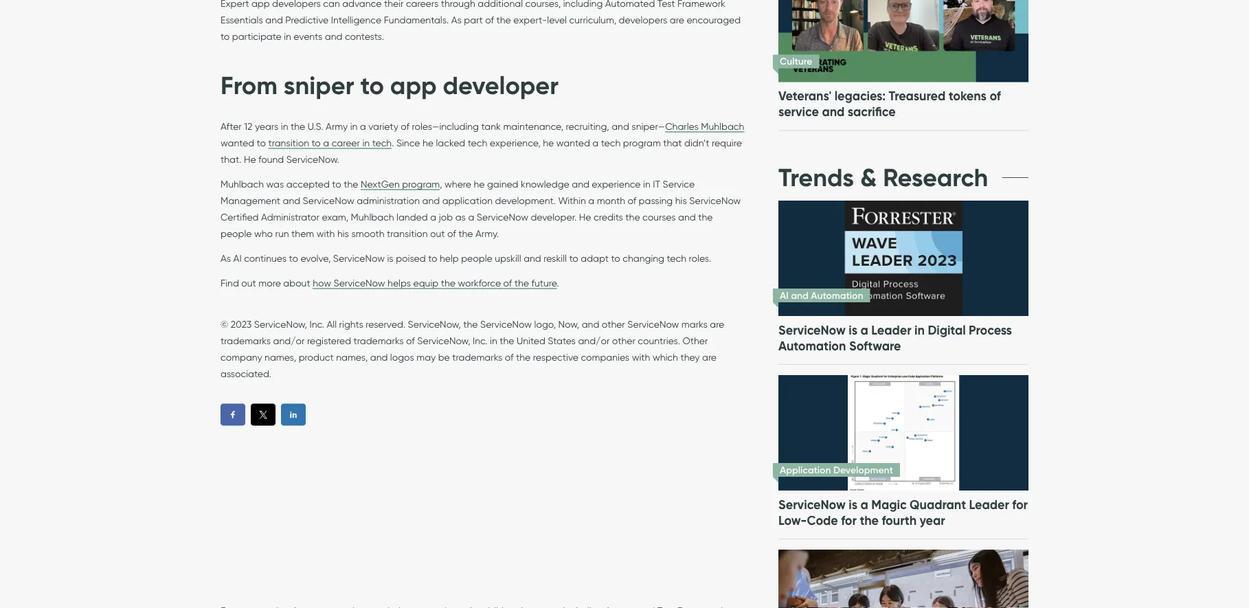 Task type: locate. For each thing, give the bounding box(es) containing it.
the down additional at the top left of the page
[[497, 14, 511, 26]]

1 horizontal spatial he
[[474, 178, 485, 190]]

1 vertical spatial are
[[710, 319, 725, 330]]

and inside veterans' legacies: treasured tokens of service and sacrifice
[[822, 104, 845, 120]]

is left magic
[[849, 497, 858, 513]]

fundamentals.
[[384, 14, 449, 26]]

1 horizontal spatial for
[[1013, 497, 1028, 513]]

0 vertical spatial .
[[392, 137, 394, 149]]

0 vertical spatial developers
[[272, 0, 321, 10]]

1 vertical spatial his
[[337, 228, 349, 240]]

leader
[[872, 323, 912, 338], [970, 497, 1010, 513]]

tank
[[481, 121, 501, 132]]

. left since
[[392, 137, 394, 149]]

0 horizontal spatial trademarks
[[221, 335, 271, 347]]

as up find
[[221, 253, 231, 264]]

0 vertical spatial as
[[451, 14, 462, 26]]

where
[[445, 178, 472, 190]]

expert
[[221, 0, 249, 10]]

smooth
[[352, 228, 385, 240]]

the left future
[[515, 277, 529, 289]]

1 horizontal spatial app
[[390, 70, 437, 101]]

1 horizontal spatial leader
[[970, 497, 1010, 513]]

app up variety
[[390, 70, 437, 101]]

muhlbach up smooth
[[351, 211, 394, 223]]

a left magic
[[861, 497, 869, 513]]

1 vertical spatial leader
[[970, 497, 1010, 513]]

developers up predictive
[[272, 0, 321, 10]]

1 horizontal spatial names,
[[336, 352, 368, 363]]

in left 'events'
[[284, 31, 291, 43]]

predictive
[[285, 14, 329, 26]]

leader right quadrant
[[970, 497, 1010, 513]]

linkedin sharing button image
[[288, 410, 299, 421]]

0 vertical spatial out
[[430, 228, 445, 240]]

he
[[423, 137, 434, 149], [543, 137, 554, 149], [474, 178, 485, 190]]

didn't
[[685, 137, 710, 149]]

0 horizontal spatial leader
[[872, 323, 912, 338]]

0 vertical spatial transition
[[268, 137, 309, 149]]

1 horizontal spatial people
[[461, 253, 493, 264]]

wanted down recruiting,
[[557, 137, 590, 149]]

to down the years
[[257, 137, 266, 149]]

program
[[623, 137, 661, 149], [402, 178, 440, 190]]

inc. left all
[[310, 319, 324, 330]]

muhlbach up management
[[221, 178, 264, 190]]

to down the essentials
[[221, 31, 230, 43]]

is up software
[[849, 323, 858, 338]]

service
[[779, 104, 819, 120]]

that.
[[221, 154, 242, 165]]

0 horizontal spatial transition
[[268, 137, 309, 149]]

0 vertical spatial people
[[221, 228, 252, 240]]

since
[[397, 137, 420, 149]]

a up software
[[861, 323, 869, 338]]

in right the years
[[281, 121, 288, 132]]

0 vertical spatial leader
[[872, 323, 912, 338]]

1 horizontal spatial program
[[623, 137, 661, 149]]

the left nextgen on the top left of the page
[[344, 178, 358, 190]]

servicenow up united on the left of the page
[[480, 319, 532, 330]]

1 horizontal spatial as
[[451, 14, 462, 26]]

contests.
[[345, 31, 384, 43]]

0 horizontal spatial program
[[402, 178, 440, 190]]

2 horizontal spatial trademarks
[[452, 352, 503, 363]]

level
[[547, 14, 567, 26]]

0 horizontal spatial his
[[337, 228, 349, 240]]

1 horizontal spatial muhlbach
[[351, 211, 394, 223]]

a down recruiting,
[[593, 137, 599, 149]]

he up application
[[474, 178, 485, 190]]

tokens
[[949, 89, 987, 104]]

the left united on the left of the page
[[500, 335, 514, 347]]

with inside , where he gained knowledge and experience in it service management and servicenow administration and application development. within a month of passing his servicenow certified administrator exam, muhlbach landed a job as a servicenow developer. he credits the courses and the people who run them with his smooth transition out of the army.
[[317, 228, 335, 240]]

of up since
[[401, 121, 410, 132]]

he inside , where he gained knowledge and experience in it service management and servicenow administration and application development. within a month of passing his servicenow certified administrator exam, muhlbach landed a job as a servicenow developer. he credits the courses and the people who run them with his smooth transition out of the army.
[[579, 211, 591, 223]]

0 vertical spatial are
[[670, 14, 685, 26]]

encouraged
[[687, 14, 741, 26]]

, where he gained knowledge and experience in it service management and servicenow administration and application development. within a month of passing his servicenow certified administrator exam, muhlbach landed a job as a servicenow developer. he credits the courses and the people who run them with his smooth transition out of the army.
[[221, 178, 741, 240]]

it
[[653, 178, 661, 190]]

0 horizontal spatial app
[[252, 0, 270, 10]]

digital
[[928, 323, 966, 338]]

muhlbach
[[701, 121, 745, 132], [221, 178, 264, 190], [351, 211, 394, 223]]

through
[[441, 0, 476, 10]]

quadrant
[[910, 497, 966, 513]]

1 vertical spatial ai
[[780, 290, 789, 302]]

nextgen
[[361, 178, 400, 190]]

0 vertical spatial ai
[[233, 253, 242, 264]]

1 vertical spatial inc.
[[473, 335, 488, 347]]

program down sniper—
[[623, 137, 661, 149]]

as
[[455, 211, 466, 223]]

2 wanted from the left
[[557, 137, 590, 149]]

muhlbach was accepted to the nextgen program
[[221, 178, 440, 190]]

1 horizontal spatial out
[[430, 228, 445, 240]]

servicenow down ai and automation
[[779, 323, 846, 338]]

and/or up companies
[[578, 335, 610, 347]]

0 horizontal spatial people
[[221, 228, 252, 240]]

2 vertical spatial is
[[849, 497, 858, 513]]

0 vertical spatial is
[[387, 253, 394, 264]]

is inside servicenow is a magic quadrant leader for low-code for the fourth year
[[849, 497, 858, 513]]

0 vertical spatial automation
[[811, 290, 864, 302]]

charles
[[665, 121, 699, 132]]

are down test
[[670, 14, 685, 26]]

a inside servicenow is a leader in digital process automation software
[[861, 323, 869, 338]]

of
[[486, 14, 494, 26], [990, 89, 1001, 104], [401, 121, 410, 132], [628, 195, 637, 207], [448, 228, 456, 240], [504, 277, 512, 289], [406, 335, 415, 347], [505, 352, 514, 363]]

with left which at the bottom right of the page
[[632, 352, 651, 363]]

of left respective
[[505, 352, 514, 363]]

0 vertical spatial muhlbach
[[701, 121, 745, 132]]

be
[[438, 352, 450, 363]]

0 vertical spatial program
[[623, 137, 661, 149]]

with down exam,
[[317, 228, 335, 240]]

2 horizontal spatial muhlbach
[[701, 121, 745, 132]]

2 vertical spatial muhlbach
[[351, 211, 394, 223]]

1 and/or from the left
[[273, 335, 305, 347]]

he right that.
[[244, 154, 256, 165]]

program up landed on the top left
[[402, 178, 440, 190]]

tech left "roles."
[[667, 253, 687, 264]]

wanted down after
[[221, 137, 254, 149]]

0 horizontal spatial inc.
[[310, 319, 324, 330]]

automation
[[811, 290, 864, 302], [779, 339, 846, 354]]

servicenow down service
[[690, 195, 741, 207]]

are right they
[[702, 352, 717, 363]]

1 horizontal spatial and/or
[[578, 335, 610, 347]]

1 wanted from the left
[[221, 137, 254, 149]]

sacrifice
[[848, 104, 896, 120]]

0 horizontal spatial .
[[392, 137, 394, 149]]

0 horizontal spatial he
[[423, 137, 434, 149]]

veterans'
[[779, 89, 832, 104]]

. down 'reskill'
[[557, 277, 559, 289]]

1 vertical spatial as
[[221, 253, 231, 264]]

app up the essentials
[[252, 0, 270, 10]]

program inside . since he lacked tech experience, he wanted a tech program that didn't require that. he found servicenow.
[[623, 137, 661, 149]]

ai
[[233, 253, 242, 264], [780, 290, 789, 302]]

who
[[254, 228, 273, 240]]

1 names, from the left
[[265, 352, 296, 363]]

companies
[[581, 352, 630, 363]]

the down as
[[459, 228, 473, 240]]

1 vertical spatial muhlbach
[[221, 178, 264, 190]]

other
[[602, 319, 625, 330], [612, 335, 636, 347]]

with for them
[[317, 228, 335, 240]]

and
[[265, 14, 283, 26], [325, 31, 343, 43], [822, 104, 845, 120], [612, 121, 629, 132], [572, 178, 590, 190], [283, 195, 300, 207], [422, 195, 440, 207], [678, 211, 696, 223], [524, 253, 541, 264], [791, 290, 809, 302], [582, 319, 600, 330], [370, 352, 388, 363]]

developer.
[[531, 211, 577, 223]]

twitter sharing button image
[[258, 410, 269, 421]]

in left 'it'
[[643, 178, 651, 190]]

tech down tank
[[468, 137, 488, 149]]

as down 'through'
[[451, 14, 462, 26]]

2 and/or from the left
[[578, 335, 610, 347]]

are right marks
[[710, 319, 725, 330]]

leader inside servicenow is a leader in digital process automation software
[[872, 323, 912, 338]]

research
[[883, 162, 989, 193]]

month
[[597, 195, 625, 207]]

0 horizontal spatial with
[[317, 228, 335, 240]]

of inside veterans' legacies: treasured tokens of service and sacrifice
[[990, 89, 1001, 104]]

he for gained
[[474, 178, 485, 190]]

trademarks right be
[[452, 352, 503, 363]]

in right career
[[363, 137, 370, 149]]

in inside , where he gained knowledge and experience in it service management and servicenow administration and application development. within a month of passing his servicenow certified administrator exam, muhlbach landed a job as a servicenow developer. he credits the courses and the people who run them with his smooth transition out of the army.
[[643, 178, 651, 190]]

help
[[440, 253, 459, 264]]

tech down variety
[[372, 137, 392, 149]]

the down united on the left of the page
[[516, 352, 531, 363]]

out inside , where he gained knowledge and experience in it service management and servicenow administration and application development. within a month of passing his servicenow certified administrator exam, muhlbach landed a job as a servicenow developer. he credits the courses and the people who run them with his smooth transition out of the army.
[[430, 228, 445, 240]]

1 horizontal spatial with
[[632, 352, 651, 363]]

1 horizontal spatial developers
[[619, 14, 668, 26]]

developers down automated
[[619, 14, 668, 26]]

0 vertical spatial he
[[244, 154, 256, 165]]

of right part
[[486, 14, 494, 26]]

the right credits
[[626, 211, 640, 223]]

the left u.s.
[[291, 121, 305, 132]]

his down service
[[675, 195, 687, 207]]

names, left the 'product'
[[265, 352, 296, 363]]

all
[[327, 319, 337, 330]]

roles—including
[[412, 121, 479, 132]]

test
[[658, 0, 675, 10]]

0 horizontal spatial and/or
[[273, 335, 305, 347]]

0 horizontal spatial wanted
[[221, 137, 254, 149]]

muhlbach up the 'require'
[[701, 121, 745, 132]]

out down job
[[430, 228, 445, 240]]

can
[[323, 0, 340, 10]]

wanted
[[221, 137, 254, 149], [557, 137, 590, 149]]

wanted inside . since he lacked tech experience, he wanted a tech program that didn't require that. he found servicenow.
[[557, 137, 590, 149]]

1 vertical spatial automation
[[779, 339, 846, 354]]

people down certified
[[221, 228, 252, 240]]

software
[[849, 339, 901, 354]]

as
[[451, 14, 462, 26], [221, 253, 231, 264]]

how servicenow helps equip the workforce of the future link
[[313, 277, 557, 290]]

1 vertical spatial with
[[632, 352, 651, 363]]

the
[[497, 14, 511, 26], [291, 121, 305, 132], [344, 178, 358, 190], [626, 211, 640, 223], [698, 211, 713, 223], [459, 228, 473, 240], [441, 277, 456, 289], [515, 277, 529, 289], [463, 319, 478, 330], [500, 335, 514, 347], [516, 352, 531, 363], [860, 513, 879, 529]]

of right month
[[628, 195, 637, 207]]

© 2023 servicenow, inc. all rights reserved. servicenow, the servicenow logo, now, and other servicenow marks are trademarks and/or registered trademarks of servicenow, inc. in the united states and/or other countries. other company names, product names, and logos may be trademarks of the respective companies with which they are associated.
[[221, 319, 725, 380]]

variety
[[369, 121, 399, 132]]

veterans' legacies: treasured tokens of service and sacrifice
[[779, 89, 1001, 120]]

recruiting,
[[566, 121, 609, 132]]

2 vertical spatial are
[[702, 352, 717, 363]]

of down job
[[448, 228, 456, 240]]

servicenow.
[[286, 154, 339, 165]]

he right since
[[423, 137, 434, 149]]

with
[[317, 228, 335, 240], [632, 352, 651, 363]]

now,
[[559, 319, 580, 330]]

army
[[326, 121, 348, 132]]

to inside expert app developers can advance their careers through additional courses, including automated test framework essentials and predictive intelligence fundamentals. as part of the expert-level curriculum, developers are encouraged to participate in events and contests.
[[221, 31, 230, 43]]

0 horizontal spatial names,
[[265, 352, 296, 363]]

the inside expert app developers can advance their careers through additional courses, including automated test framework essentials and predictive intelligence fundamentals. as part of the expert-level curriculum, developers are encouraged to participate in events and contests.
[[497, 14, 511, 26]]

leader up software
[[872, 323, 912, 338]]

which
[[653, 352, 678, 363]]

1 horizontal spatial transition
[[387, 228, 428, 240]]

in
[[284, 31, 291, 43], [281, 121, 288, 132], [350, 121, 358, 132], [363, 137, 370, 149], [643, 178, 651, 190], [915, 323, 925, 338], [490, 335, 497, 347]]

1 vertical spatial he
[[579, 211, 591, 223]]

0 horizontal spatial he
[[244, 154, 256, 165]]

names, down registered
[[336, 352, 368, 363]]

out right find
[[241, 277, 256, 289]]

1 vertical spatial is
[[849, 323, 858, 338]]

1 vertical spatial other
[[612, 335, 636, 347]]

associated.
[[221, 368, 272, 380]]

0 horizontal spatial developers
[[272, 0, 321, 10]]

roles.
[[689, 253, 712, 264]]

1 vertical spatial out
[[241, 277, 256, 289]]

to left the 'help' at the top of page
[[428, 253, 437, 264]]

is left poised
[[387, 253, 394, 264]]

find out more about how servicenow helps equip the workforce of the future .
[[221, 277, 559, 289]]

0 vertical spatial app
[[252, 0, 270, 10]]

he down within
[[579, 211, 591, 223]]

0 vertical spatial with
[[317, 228, 335, 240]]

1 horizontal spatial wanted
[[557, 137, 590, 149]]

forrester wave leader 2023: digital process automation software image
[[776, 187, 1031, 331]]

registered
[[307, 335, 351, 347]]

servicenow up code
[[779, 497, 846, 513]]

of up logos
[[406, 335, 415, 347]]

career
[[332, 137, 360, 149]]

©
[[221, 319, 228, 330]]

0 vertical spatial his
[[675, 195, 687, 207]]

logos
[[390, 352, 414, 363]]

is inside servicenow is a leader in digital process automation software
[[849, 323, 858, 338]]

automation down ai and automation
[[779, 339, 846, 354]]

1 vertical spatial .
[[557, 277, 559, 289]]

in inside servicenow is a leader in digital process automation software
[[915, 323, 925, 338]]

he inside , where he gained knowledge and experience in it service management and servicenow administration and application development. within a month of passing his servicenow certified administrator exam, muhlbach landed a job as a servicenow developer. he credits the courses and the people who run them with his smooth transition out of the army.
[[474, 178, 485, 190]]

to right adapt
[[611, 253, 621, 264]]

people
[[221, 228, 252, 240], [461, 253, 493, 264]]

in left digital
[[915, 323, 925, 338]]

ai and automation
[[780, 290, 864, 302]]

1 vertical spatial transition
[[387, 228, 428, 240]]

with inside © 2023 servicenow, inc. all rights reserved. servicenow, the servicenow logo, now, and other servicenow marks are trademarks and/or registered trademarks of servicenow, inc. in the united states and/or other countries. other company names, product names, and logos may be trademarks of the respective companies with which they are associated.
[[632, 352, 651, 363]]

is for servicenow is a leader in digital process automation software
[[849, 323, 858, 338]]

of right tokens
[[990, 89, 1001, 104]]

transition down landed on the top left
[[387, 228, 428, 240]]

participate
[[232, 31, 282, 43]]

a inside . since he lacked tech experience, he wanted a tech program that didn't require that. he found servicenow.
[[593, 137, 599, 149]]

1 horizontal spatial he
[[579, 211, 591, 223]]

his down exam,
[[337, 228, 349, 240]]

the down magic
[[860, 513, 879, 529]]

people up workforce
[[461, 253, 493, 264]]

automation up software
[[811, 290, 864, 302]]

developers
[[272, 0, 321, 10], [619, 14, 668, 26]]

the up "roles."
[[698, 211, 713, 223]]

is for servicenow is a magic quadrant leader for low-code for the fourth year
[[849, 497, 858, 513]]

trademarks down reserved.
[[354, 335, 404, 347]]

continues
[[244, 253, 287, 264]]

a down army
[[323, 137, 329, 149]]

&
[[861, 162, 877, 193]]

the right equip
[[441, 277, 456, 289]]

are inside expert app developers can advance their careers through additional courses, including automated test framework essentials and predictive intelligence fundamentals. as part of the expert-level curriculum, developers are encouraged to participate in events and contests.
[[670, 14, 685, 26]]

tech down recruiting,
[[601, 137, 621, 149]]



Task type: describe. For each thing, give the bounding box(es) containing it.
landed
[[397, 211, 428, 223]]

leader inside servicenow is a magic quadrant leader for low-code for the fourth year
[[970, 497, 1010, 513]]

experience
[[592, 178, 641, 190]]

of inside expert app developers can advance their careers through additional courses, including automated test framework essentials and predictive intelligence fundamentals. as part of the expert-level curriculum, developers are encouraged to participate in events and contests.
[[486, 14, 494, 26]]

servicenow up countries.
[[628, 319, 679, 330]]

0 horizontal spatial ai
[[233, 253, 242, 264]]

to right "accepted" in the left of the page
[[332, 178, 341, 190]]

u.s.
[[308, 121, 323, 132]]

army.
[[476, 228, 499, 240]]

workforce
[[458, 277, 501, 289]]

automated
[[605, 0, 655, 10]]

in right army
[[350, 121, 358, 132]]

from sniper to app developer
[[221, 70, 559, 101]]

states
[[548, 335, 576, 347]]

servicenow, up may
[[408, 319, 461, 330]]

upskill
[[495, 253, 521, 264]]

1 horizontal spatial trademarks
[[354, 335, 404, 347]]

muhlbach inside , where he gained knowledge and experience in it service management and servicenow administration and application development. within a month of passing his servicenow certified administrator exam, muhlbach landed a job as a servicenow developer. he credits the courses and the people who run them with his smooth transition out of the army.
[[351, 211, 394, 223]]

low-
[[779, 513, 807, 529]]

management
[[221, 195, 280, 207]]

2 horizontal spatial he
[[543, 137, 554, 149]]

servicenow is a leader in digital process automation software
[[779, 323, 1012, 354]]

reserved.
[[366, 319, 406, 330]]

sniper—
[[632, 121, 665, 132]]

he for lacked
[[423, 137, 434, 149]]

1 vertical spatial program
[[402, 178, 440, 190]]

run
[[275, 228, 289, 240]]

0 horizontal spatial as
[[221, 253, 231, 264]]

0 vertical spatial other
[[602, 319, 625, 330]]

facebook sharing button image
[[228, 410, 239, 421]]

found
[[259, 154, 284, 165]]

administration
[[357, 195, 420, 207]]

he inside . since he lacked tech experience, he wanted a tech program that didn't require that. he found servicenow.
[[244, 154, 256, 165]]

passing
[[639, 195, 673, 207]]

transition inside , where he gained knowledge and experience in it service management and servicenow administration and application development. within a month of passing his servicenow certified administrator exam, muhlbach landed a job as a servicenow developer. he credits the courses and the people who run them with his smooth transition out of the army.
[[387, 228, 428, 240]]

servicenow inside servicenow is a leader in digital process automation software
[[779, 323, 846, 338]]

a inside servicenow is a magic quadrant leader for low-code for the fourth year
[[861, 497, 869, 513]]

advance
[[342, 0, 382, 10]]

1 horizontal spatial ai
[[780, 290, 789, 302]]

poised
[[396, 253, 426, 264]]

servicenow, right 2023
[[254, 319, 307, 330]]

from
[[221, 70, 278, 101]]

require
[[712, 137, 742, 149]]

exam,
[[322, 211, 349, 223]]

as ai continues to evolve, servicenow is poised to help people upskill and reskill to adapt to changing tech roles.
[[221, 253, 712, 264]]

servicenow up 'army.'
[[477, 211, 529, 223]]

application
[[442, 195, 493, 207]]

servicenow inside servicenow is a magic quadrant leader for low-code for the fourth year
[[779, 497, 846, 513]]

find
[[221, 277, 239, 289]]

of inside after 12 years in the u.s. army in a variety of roles—including tank maintenance, recruiting, and sniper— charles muhlbach wanted to transition to a career in tech
[[401, 121, 410, 132]]

with for companies
[[632, 352, 651, 363]]

of down 'upskill' on the top of page
[[504, 277, 512, 289]]

1 horizontal spatial his
[[675, 195, 687, 207]]

logo,
[[534, 319, 556, 330]]

lacked
[[436, 137, 466, 149]]

the down workforce
[[463, 319, 478, 330]]

accepted
[[286, 178, 330, 190]]

fourth
[[882, 513, 917, 529]]

marks
[[682, 319, 708, 330]]

1 horizontal spatial inc.
[[473, 335, 488, 347]]

about
[[283, 277, 310, 289]]

servicenow, up be
[[417, 335, 470, 347]]

evolve,
[[301, 253, 331, 264]]

sniper
[[284, 70, 354, 101]]

additional
[[478, 0, 523, 10]]

servicenow down smooth
[[333, 253, 385, 264]]

nextgen program link
[[361, 178, 440, 191]]

after 12 years in the u.s. army in a variety of roles—including tank maintenance, recruiting, and sniper— charles muhlbach wanted to transition to a career in tech
[[221, 121, 745, 149]]

they
[[681, 352, 700, 363]]

courses,
[[526, 0, 561, 10]]

their
[[384, 0, 404, 10]]

maintenance,
[[503, 121, 564, 132]]

that
[[664, 137, 682, 149]]

. inside . since he lacked tech experience, he wanted a tech program that didn't require that. he found servicenow.
[[392, 137, 394, 149]]

wanted inside after 12 years in the u.s. army in a variety of roles—including tank maintenance, recruiting, and sniper— charles muhlbach wanted to transition to a career in tech
[[221, 137, 254, 149]]

tech inside after 12 years in the u.s. army in a variety of roles—including tank maintenance, recruiting, and sniper— charles muhlbach wanted to transition to a career in tech
[[372, 137, 392, 149]]

1 vertical spatial people
[[461, 253, 493, 264]]

knowledge
[[521, 178, 570, 190]]

a left variety
[[360, 121, 366, 132]]

1 horizontal spatial .
[[557, 277, 559, 289]]

a right as
[[468, 211, 474, 223]]

people inside , where he gained knowledge and experience in it service management and servicenow administration and application development. within a month of passing his servicenow certified administrator exam, muhlbach landed a job as a servicenow developer. he credits the courses and the people who run them with his smooth transition out of the army.
[[221, 228, 252, 240]]

gartner magic quadrant for enterprise low-code application platforms, august 2023 image
[[776, 362, 1031, 505]]

the inside after 12 years in the u.s. army in a variety of roles—including tank maintenance, recruiting, and sniper— charles muhlbach wanted to transition to a career in tech
[[291, 121, 305, 132]]

a left job
[[430, 211, 437, 223]]

courses
[[643, 211, 676, 223]]

curriculum,
[[569, 14, 617, 26]]

process
[[969, 323, 1012, 338]]

0 horizontal spatial out
[[241, 277, 256, 289]]

1 vertical spatial app
[[390, 70, 437, 101]]

within
[[558, 195, 586, 207]]

was
[[266, 178, 284, 190]]

intelligence
[[331, 14, 382, 26]]

expert app developers can advance their careers through additional courses, including automated test framework essentials and predictive intelligence fundamentals. as part of the expert-level curriculum, developers are encouraged to participate in events and contests.
[[221, 0, 741, 43]]

in inside © 2023 servicenow, inc. all rights reserved. servicenow, the servicenow logo, now, and other servicenow marks are trademarks and/or registered trademarks of servicenow, inc. in the united states and/or other countries. other company names, product names, and logos may be trademarks of the respective companies with which they are associated.
[[490, 335, 497, 347]]

to left evolve,
[[289, 253, 298, 264]]

as inside expert app developers can advance their careers through additional courses, including automated test framework essentials and predictive intelligence fundamentals. as part of the expert-level curriculum, developers are encouraged to participate in events and contests.
[[451, 14, 462, 26]]

respective
[[533, 352, 579, 363]]

development.
[[495, 195, 556, 207]]

the inside servicenow is a magic quadrant leader for low-code for the fourth year
[[860, 513, 879, 529]]

application development
[[780, 464, 893, 476]]

essentials
[[221, 14, 263, 26]]

2 names, from the left
[[336, 352, 368, 363]]

charles muhlbach link
[[665, 121, 745, 133]]

in inside expert app developers can advance their careers through additional courses, including automated test framework essentials and predictive intelligence fundamentals. as part of the expert-level curriculum, developers are encouraged to participate in events and contests.
[[284, 31, 291, 43]]

servicenow is a magic quadrant leader for low-code for the fourth year
[[779, 497, 1028, 529]]

countries.
[[638, 335, 680, 347]]

,
[[440, 178, 442, 190]]

to down u.s.
[[312, 137, 321, 149]]

how
[[313, 277, 331, 289]]

future
[[532, 277, 557, 289]]

transition inside after 12 years in the u.s. army in a variety of roles—including tank maintenance, recruiting, and sniper— charles muhlbach wanted to transition to a career in tech
[[268, 137, 309, 149]]

0 horizontal spatial for
[[842, 513, 857, 529]]

app inside expert app developers can advance their careers through additional courses, including automated test framework essentials and predictive intelligence fundamentals. as part of the expert-level curriculum, developers are encouraged to participate in events and contests.
[[252, 0, 270, 10]]

developer
[[443, 70, 559, 101]]

culture
[[780, 56, 813, 68]]

credits
[[594, 211, 623, 223]]

and inside after 12 years in the u.s. army in a variety of roles—including tank maintenance, recruiting, and sniper— charles muhlbach wanted to transition to a career in tech
[[612, 121, 629, 132]]

servicenow right how
[[334, 277, 385, 289]]

treasured
[[889, 89, 946, 104]]

to up variety
[[360, 70, 384, 101]]

servicenow down muhlbach was accepted to the nextgen program
[[303, 195, 354, 207]]

a right within
[[589, 195, 595, 207]]

celebrating veterans: three veteran employees at servicenow image
[[776, 0, 1031, 96]]

muhlbach inside after 12 years in the u.s. army in a variety of roles—including tank maintenance, recruiting, and sniper— charles muhlbach wanted to transition to a career in tech
[[701, 121, 745, 132]]

legacies:
[[835, 89, 886, 104]]

to right 'reskill'
[[569, 253, 579, 264]]

2023
[[231, 319, 252, 330]]

automation inside servicenow is a leader in digital process automation software
[[779, 339, 846, 354]]

1 vertical spatial developers
[[619, 14, 668, 26]]

changing
[[623, 253, 665, 264]]

may
[[417, 352, 436, 363]]

other
[[683, 335, 708, 347]]

framework
[[678, 0, 726, 10]]

0 horizontal spatial muhlbach
[[221, 178, 264, 190]]

0 vertical spatial inc.
[[310, 319, 324, 330]]

administrator
[[261, 211, 320, 223]]



Task type: vqa. For each thing, say whether or not it's contained in the screenshot.
the bottom company.
no



